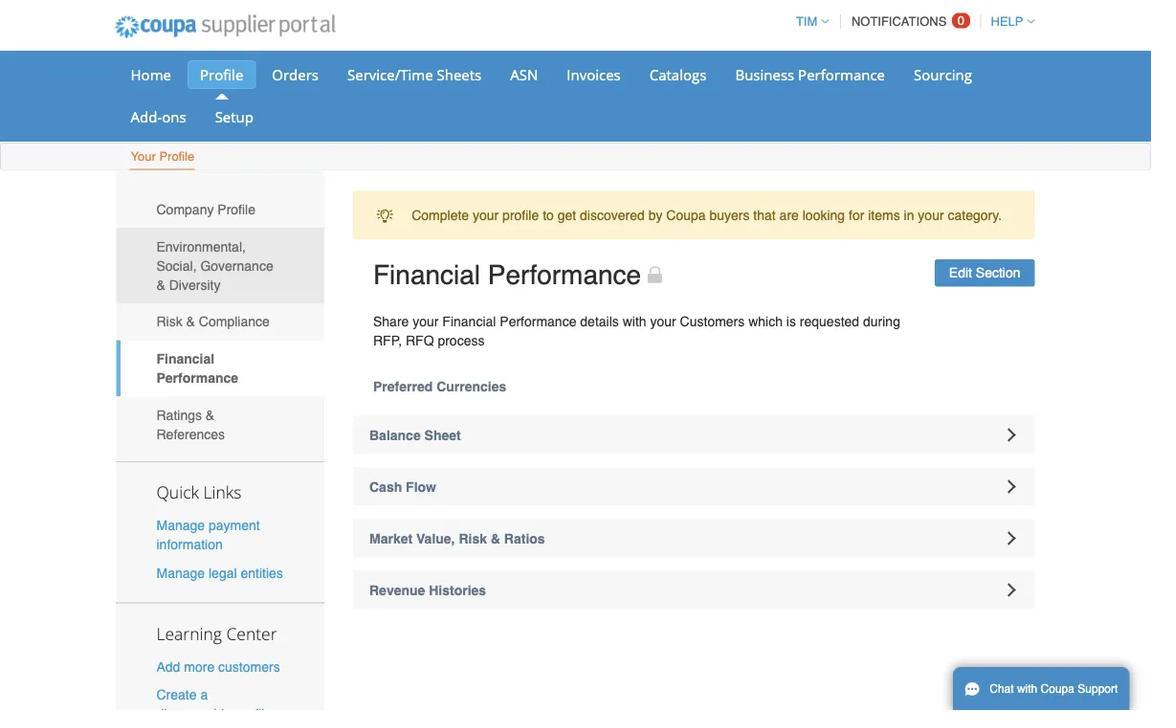Task type: vqa. For each thing, say whether or not it's contained in the screenshot.
first 09/17/23 from the bottom of the page
no



Task type: locate. For each thing, give the bounding box(es) containing it.
0 horizontal spatial coupa
[[666, 207, 706, 223]]

risk & compliance
[[156, 314, 270, 329]]

your
[[131, 149, 156, 164]]

help link
[[983, 14, 1035, 29]]

& down diversity
[[186, 314, 195, 329]]

& inside environmental, social, governance & diversity
[[156, 277, 165, 292]]

asn link
[[498, 60, 551, 89]]

financial performance down risk & compliance on the top left of the page
[[156, 351, 238, 386]]

orders link
[[260, 60, 331, 89]]

profile inside alert
[[503, 207, 539, 223]]

1 horizontal spatial risk
[[459, 531, 487, 546]]

with right "details"
[[623, 313, 647, 329]]

0
[[958, 13, 965, 28]]

1 vertical spatial profile
[[159, 149, 195, 164]]

manage for manage legal entities
[[156, 565, 205, 580]]

0 vertical spatial profile
[[503, 207, 539, 223]]

navigation
[[788, 3, 1035, 40]]

1 vertical spatial with
[[1017, 682, 1038, 696]]

service/time sheets
[[347, 65, 482, 84]]

sourcing link
[[902, 60, 985, 89]]

orders
[[272, 65, 319, 84]]

invoices
[[567, 65, 621, 84]]

quick
[[156, 481, 199, 504]]

notifications
[[852, 14, 947, 29]]

2 vertical spatial profile
[[218, 202, 256, 217]]

your profile link
[[130, 145, 195, 170]]

0 vertical spatial with
[[623, 313, 647, 329]]

risk down diversity
[[156, 314, 183, 329]]

2 vertical spatial financial
[[156, 351, 215, 366]]

details
[[580, 313, 619, 329]]

share your financial performance details with your customers which is requested during rfp, rfq process
[[373, 313, 901, 348]]

& inside dropdown button
[[491, 531, 501, 546]]

& down social, at the left top of the page
[[156, 277, 165, 292]]

manage payment information
[[156, 518, 260, 552]]

your profile
[[131, 149, 195, 164]]

references
[[156, 426, 225, 442]]

with
[[623, 313, 647, 329], [1017, 682, 1038, 696]]

discoverable
[[156, 706, 232, 711]]

profile up setup
[[200, 65, 243, 84]]

for
[[849, 207, 865, 223]]

1 vertical spatial risk
[[459, 531, 487, 546]]

during
[[863, 313, 901, 329]]

financial performance link
[[116, 340, 324, 396]]

0 vertical spatial coupa
[[666, 207, 706, 223]]

& left "ratios"
[[491, 531, 501, 546]]

complete
[[412, 207, 469, 223]]

1 vertical spatial profile
[[235, 706, 272, 711]]

environmental, social, governance & diversity
[[156, 239, 273, 292]]

0 vertical spatial financial performance
[[373, 260, 641, 290]]

1 vertical spatial coupa
[[1041, 682, 1075, 696]]

profile for your profile
[[159, 149, 195, 164]]

your right complete
[[473, 207, 499, 223]]

information
[[156, 537, 223, 552]]

financial up share
[[373, 260, 481, 290]]

& up references
[[206, 407, 215, 423]]

0 vertical spatial manage
[[156, 518, 205, 533]]

risk right value,
[[459, 531, 487, 546]]

performance
[[798, 65, 885, 84], [488, 260, 641, 290], [500, 313, 577, 329], [156, 370, 238, 386]]

0 vertical spatial financial
[[373, 260, 481, 290]]

performance inside share your financial performance details with your customers which is requested during rfp, rfq process
[[500, 313, 577, 329]]

profile left to
[[503, 207, 539, 223]]

create
[[156, 687, 197, 702]]

0 horizontal spatial profile
[[235, 706, 272, 711]]

your right in
[[918, 207, 944, 223]]

profile right your
[[159, 149, 195, 164]]

service/time
[[347, 65, 433, 84]]

entities
[[241, 565, 283, 580]]

0 vertical spatial risk
[[156, 314, 183, 329]]

& inside ratings & references
[[206, 407, 215, 423]]

2 manage from the top
[[156, 565, 205, 580]]

revenue
[[369, 582, 425, 598]]

rfq
[[406, 333, 434, 348]]

coupa right by
[[666, 207, 706, 223]]

financial performance down to
[[373, 260, 641, 290]]

risk
[[156, 314, 183, 329], [459, 531, 487, 546]]

create a discoverable profile link
[[156, 687, 272, 711]]

0 horizontal spatial financial performance
[[156, 351, 238, 386]]

manage down information
[[156, 565, 205, 580]]

1 horizontal spatial financial performance
[[373, 260, 641, 290]]

your up "rfq"
[[413, 313, 439, 329]]

catalogs link
[[637, 60, 719, 89]]

looking
[[803, 207, 845, 223]]

asn
[[510, 65, 538, 84]]

add more customers
[[156, 659, 280, 674]]

1 horizontal spatial with
[[1017, 682, 1038, 696]]

financial up process
[[443, 313, 496, 329]]

1 horizontal spatial profile
[[503, 207, 539, 223]]

with right chat
[[1017, 682, 1038, 696]]

profile link
[[188, 60, 256, 89]]

manage up information
[[156, 518, 205, 533]]

cash
[[369, 479, 402, 494]]

1 vertical spatial manage
[[156, 565, 205, 580]]

flow
[[406, 479, 436, 494]]

add
[[156, 659, 180, 674]]

is
[[787, 313, 796, 329]]

0 horizontal spatial with
[[623, 313, 647, 329]]

profile down customers
[[235, 706, 272, 711]]

invoices link
[[554, 60, 633, 89]]

manage inside manage payment information
[[156, 518, 205, 533]]

profile inside 'link'
[[159, 149, 195, 164]]

market value, risk & ratios heading
[[353, 519, 1035, 558]]

sheet
[[425, 427, 461, 443]]

setup
[[215, 107, 254, 126]]

tim link
[[788, 14, 829, 29]]

category.
[[948, 207, 1002, 223]]

compliance
[[199, 314, 270, 329]]

ratings & references link
[[116, 396, 324, 453]]

profile
[[200, 65, 243, 84], [159, 149, 195, 164], [218, 202, 256, 217]]

performance left "details"
[[500, 313, 577, 329]]

1 manage from the top
[[156, 518, 205, 533]]

chat with coupa support button
[[953, 667, 1130, 711]]

manage legal entities
[[156, 565, 283, 580]]

financial down risk & compliance on the top left of the page
[[156, 351, 215, 366]]

preferred currencies
[[373, 379, 507, 394]]

revenue histories
[[369, 582, 486, 598]]

items
[[868, 207, 900, 223]]

coupa left support
[[1041, 682, 1075, 696]]

rfp,
[[373, 333, 402, 348]]

1 vertical spatial financial
[[443, 313, 496, 329]]

performance up ratings
[[156, 370, 238, 386]]

profile
[[503, 207, 539, 223], [235, 706, 272, 711]]

coupa inside button
[[1041, 682, 1075, 696]]

financial performance
[[373, 260, 641, 290], [156, 351, 238, 386]]

company profile
[[156, 202, 256, 217]]

ratings & references
[[156, 407, 225, 442]]

performance up "details"
[[488, 260, 641, 290]]

risk inside dropdown button
[[459, 531, 487, 546]]

add-ons link
[[118, 102, 199, 131]]

1 horizontal spatial coupa
[[1041, 682, 1075, 696]]

center
[[226, 622, 277, 645]]

environmental, social, governance & diversity link
[[116, 228, 324, 303]]

financial inside share your financial performance details with your customers which is requested during rfp, rfq process
[[443, 313, 496, 329]]

profile inside create a discoverable profile
[[235, 706, 272, 711]]

payment
[[209, 518, 260, 533]]

ratios
[[504, 531, 545, 546]]

your
[[473, 207, 499, 223], [918, 207, 944, 223], [413, 313, 439, 329], [650, 313, 676, 329]]

profile up environmental, on the top left
[[218, 202, 256, 217]]

section
[[976, 265, 1021, 281]]

add-ons
[[131, 107, 186, 126]]

notifications 0
[[852, 13, 965, 29]]



Task type: describe. For each thing, give the bounding box(es) containing it.
by
[[649, 207, 663, 223]]

sheets
[[437, 65, 482, 84]]

cash flow heading
[[353, 468, 1035, 506]]

add-
[[131, 107, 162, 126]]

quick links
[[156, 481, 242, 504]]

links
[[203, 481, 242, 504]]

financial inside financial performance
[[156, 351, 215, 366]]

your left customers
[[650, 313, 676, 329]]

coupa inside alert
[[666, 207, 706, 223]]

edit section
[[949, 265, 1021, 281]]

market
[[369, 531, 413, 546]]

performance down tim link
[[798, 65, 885, 84]]

support
[[1078, 682, 1118, 696]]

discovered
[[580, 207, 645, 223]]

are
[[780, 207, 799, 223]]

a
[[200, 687, 208, 702]]

balance
[[369, 427, 421, 443]]

add more customers link
[[156, 659, 280, 674]]

home link
[[118, 60, 184, 89]]

learning
[[156, 622, 222, 645]]

legal
[[209, 565, 237, 580]]

to
[[543, 207, 554, 223]]

more
[[184, 659, 215, 674]]

value,
[[416, 531, 455, 546]]

tim
[[796, 14, 818, 29]]

0 horizontal spatial risk
[[156, 314, 183, 329]]

navigation containing notifications 0
[[788, 3, 1035, 40]]

balance sheet heading
[[353, 416, 1035, 454]]

profile for company profile
[[218, 202, 256, 217]]

get
[[558, 207, 576, 223]]

business performance
[[735, 65, 885, 84]]

market value, risk & ratios button
[[353, 519, 1035, 558]]

customers
[[680, 313, 745, 329]]

preferred
[[373, 379, 433, 394]]

which
[[749, 313, 783, 329]]

edit section link
[[935, 259, 1035, 287]]

buyers
[[710, 207, 750, 223]]

chat
[[990, 682, 1014, 696]]

business performance link
[[723, 60, 898, 89]]

1 vertical spatial financial performance
[[156, 351, 238, 386]]

company profile link
[[116, 191, 324, 228]]

cash flow
[[369, 479, 436, 494]]

balance sheet
[[369, 427, 461, 443]]

coupa supplier portal image
[[102, 3, 349, 51]]

diversity
[[169, 277, 221, 292]]

create a discoverable profile
[[156, 687, 272, 711]]

chat with coupa support
[[990, 682, 1118, 696]]

setup link
[[203, 102, 266, 131]]

histories
[[429, 582, 486, 598]]

in
[[904, 207, 914, 223]]

revenue histories button
[[353, 571, 1035, 609]]

company
[[156, 202, 214, 217]]

risk & compliance link
[[116, 303, 324, 340]]

currencies
[[437, 379, 507, 394]]

business
[[735, 65, 795, 84]]

governance
[[200, 258, 273, 273]]

with inside share your financial performance details with your customers which is requested during rfp, rfq process
[[623, 313, 647, 329]]

revenue histories heading
[[353, 571, 1035, 609]]

customers
[[218, 659, 280, 674]]

process
[[438, 333, 485, 348]]

0 vertical spatial profile
[[200, 65, 243, 84]]

complete your profile to get discovered by coupa buyers that are looking for items in your category. alert
[[353, 191, 1035, 239]]

sourcing
[[914, 65, 972, 84]]

manage payment information link
[[156, 518, 260, 552]]

manage for manage payment information
[[156, 518, 205, 533]]

social,
[[156, 258, 197, 273]]

share
[[373, 313, 409, 329]]

requested
[[800, 313, 860, 329]]

market value, risk & ratios
[[369, 531, 545, 546]]

home
[[131, 65, 171, 84]]

cash flow button
[[353, 468, 1035, 506]]

edit
[[949, 265, 972, 281]]

with inside button
[[1017, 682, 1038, 696]]

ratings
[[156, 407, 202, 423]]

balance sheet button
[[353, 416, 1035, 454]]

help
[[991, 14, 1024, 29]]

complete your profile to get discovered by coupa buyers that are looking for items in your category.
[[412, 207, 1002, 223]]

environmental,
[[156, 239, 246, 254]]



